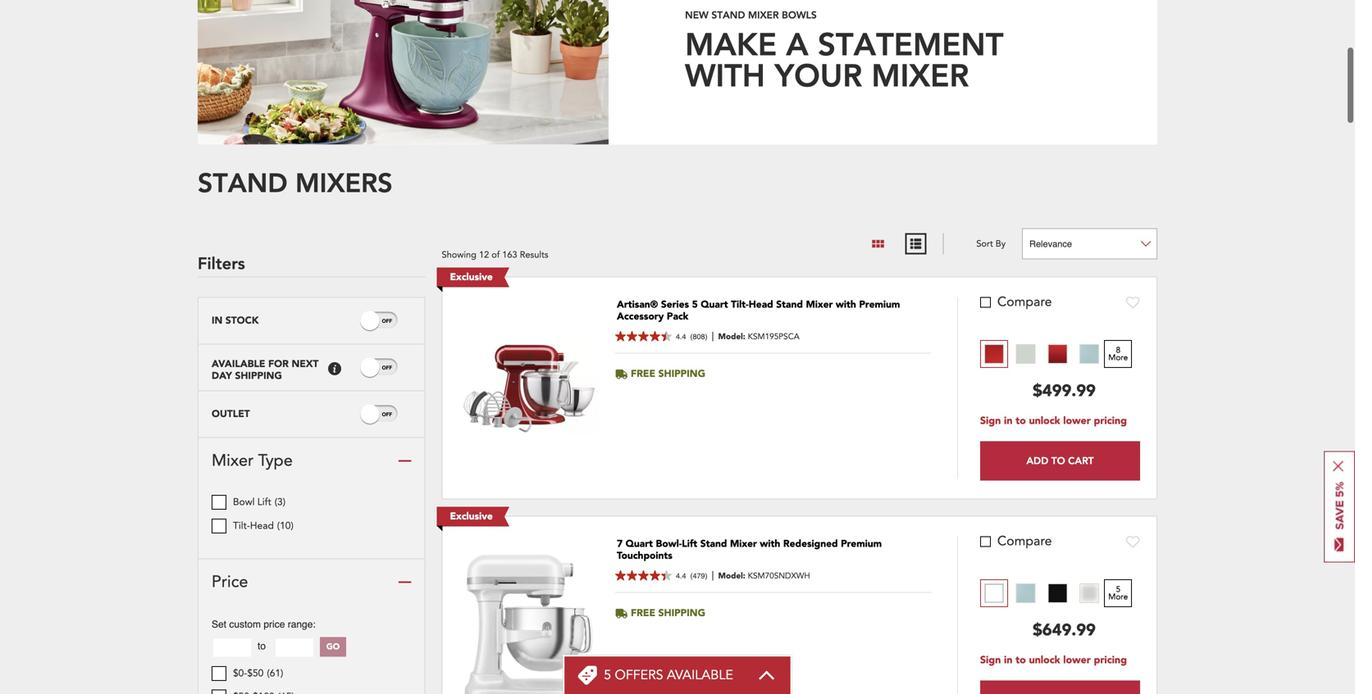 Task type: vqa. For each thing, say whether or not it's contained in the screenshot.
(800)
no



Task type: describe. For each thing, give the bounding box(es) containing it.
for
[[268, 358, 289, 371]]

bowl-
[[656, 538, 682, 551]]

compare for $649.99
[[998, 533, 1052, 551]]

artisan®
[[617, 298, 658, 312]]

add to wish list image for $499.99
[[1127, 296, 1140, 309]]

4.4 for $649.99
[[676, 572, 686, 581]]

unlock for $499.99
[[1029, 414, 1061, 428]]

available
[[667, 667, 733, 685]]

outlet filter is off switch
[[382, 411, 392, 419]]

quart inside 'artisan® series 5 quart tilt-head stand mixer with premium accessory pack'
[[701, 298, 728, 312]]

(3)
[[275, 496, 286, 510]]

sort by
[[977, 238, 1006, 250]]

pricing for $649.99
[[1094, 654, 1127, 668]]

unlock for $649.99
[[1029, 654, 1061, 668]]

(808)
[[690, 333, 708, 341]]

add
[[1027, 455, 1049, 468]]

artisan® series 5 quart tilt-head stand mixer with premium accessory pack
[[617, 298, 900, 324]]

$649.99
[[1033, 620, 1096, 643]]

with
[[685, 54, 765, 95]]

0 horizontal spatial head
[[250, 520, 274, 533]]

white image
[[984, 584, 1004, 604]]

5 for 5 more
[[1116, 585, 1121, 596]]

showing 12 of 163 results
[[442, 249, 549, 261]]

custom
[[229, 619, 261, 631]]

heading containing 5
[[604, 667, 733, 685]]

shipping for $499.99
[[658, 368, 706, 381]]

ksm195psca
[[748, 331, 800, 342]]

$499.99
[[1033, 380, 1096, 403]]

contour silver image
[[1080, 584, 1100, 604]]

5 for 5 offers available
[[604, 667, 611, 685]]

to for $499.99
[[1016, 414, 1026, 428]]

shipping
[[235, 369, 282, 383]]

$50
[[247, 667, 264, 681]]

mixer type image
[[398, 455, 411, 468]]

compare for $499.99
[[998, 294, 1052, 312]]

1 vertical spatial stand
[[198, 166, 288, 200]]

with inside 'artisan® series 5 quart tilt-head stand mixer with premium accessory pack'
[[836, 298, 856, 312]]

mixer inside 7 quart bowl-lift stand mixer with redesigned premium touchpoints
[[730, 538, 757, 551]]

day
[[212, 369, 232, 383]]

0 horizontal spatial price
[[212, 571, 248, 594]]

model: ksm195psca
[[718, 331, 800, 342]]

model: ksm70sndxwh
[[718, 571, 810, 582]]

available for next day shipping
[[212, 358, 319, 383]]

chevron icon image
[[758, 671, 776, 681]]

1 horizontal spatial mixer
[[872, 54, 969, 95]]

free for $649.99
[[631, 607, 656, 621]]

quart inside 7 quart bowl-lift stand mixer with redesigned premium touchpoints
[[626, 538, 653, 551]]

set custom price range:
[[212, 619, 316, 631]]

premium inside 'artisan® series 5 quart tilt-head stand mixer with premium accessory pack'
[[859, 298, 900, 312]]

5 more
[[1109, 585, 1128, 603]]

cart
[[1068, 455, 1094, 468]]

4.4 for $499.99
[[676, 333, 686, 341]]

off for in stock
[[382, 318, 392, 325]]

lift inside 7 quart bowl-lift stand mixer with redesigned premium touchpoints
[[682, 538, 698, 551]]

1 vertical spatial tilt-
[[233, 520, 250, 533]]

pack
[[667, 310, 689, 324]]

7 quart bowl-lift stand mixer with redesigned premium touchpoints image
[[459, 550, 598, 695]]

$0-$50 (61)
[[233, 667, 283, 681]]

(61)
[[267, 667, 283, 681]]

free shipping for $649.99
[[631, 607, 706, 621]]

add to cart
[[1027, 455, 1094, 468]]

your
[[775, 54, 862, 95]]

range:
[[288, 619, 316, 631]]

stand inside 7 quart bowl-lift stand mixer with redesigned premium touchpoints
[[700, 538, 727, 551]]

mixer inside 'artisan® series 5 quart tilt-head stand mixer with premium accessory pack'
[[806, 298, 833, 312]]

next
[[292, 358, 319, 371]]

a
[[786, 23, 809, 64]]

exclusive for $499.99
[[450, 271, 493, 284]]

1 vertical spatial to
[[258, 641, 266, 652]]

0 vertical spatial mixer
[[748, 8, 779, 21]]

0 horizontal spatial mineral water blue image
[[1016, 584, 1036, 604]]

add to wish list image for $649.99
[[1127, 536, 1140, 549]]

8 more link
[[1105, 341, 1132, 368]]

by
[[996, 238, 1006, 250]]

stock
[[226, 314, 259, 328]]

4.4 (479)
[[676, 572, 708, 581]]

$0-
[[233, 667, 247, 681]]

go button
[[320, 638, 346, 657]]

with inside 7 quart bowl-lift stand mixer with redesigned premium touchpoints
[[760, 538, 781, 551]]

filters
[[198, 253, 245, 274]]

accessory
[[617, 310, 664, 324]]

price image
[[398, 576, 411, 589]]

2 off from the top
[[382, 365, 392, 371]]

touchpoints
[[617, 550, 673, 563]]

1 vertical spatial mixer
[[212, 450, 254, 473]]

7 quart bowl-lift stand mixer with redesigned premium touchpoints link
[[617, 538, 930, 563]]

12
[[479, 249, 489, 261]]



Task type: locate. For each thing, give the bounding box(es) containing it.
stand
[[712, 8, 745, 21], [198, 166, 288, 200]]

2 vertical spatial off
[[382, 412, 392, 418]]

sign down candy apple red image
[[980, 414, 1001, 428]]

0 horizontal spatial with
[[760, 538, 781, 551]]

0 vertical spatial pricing
[[1094, 414, 1127, 428]]

tilt- down bowl
[[233, 520, 250, 533]]

5 right promo tag icon at the left of page
[[604, 667, 611, 685]]

1 vertical spatial quart
[[626, 538, 653, 551]]

head inside 'artisan® series 5 quart tilt-head stand mixer with premium accessory pack'
[[749, 298, 773, 312]]

5 right 'series'
[[692, 298, 698, 312]]

2 model: from the top
[[718, 571, 746, 582]]

1 vertical spatial free
[[631, 607, 656, 621]]

7 quart bowl-lift stand mixer with redesigned premium touchpoints
[[617, 538, 882, 563]]

available for next day shipping filter is off switch
[[382, 364, 392, 373]]

1 free shipping from the top
[[631, 368, 706, 381]]

price up set
[[212, 571, 248, 594]]

off for outlet
[[382, 412, 392, 418]]

2 vertical spatial to
[[1016, 654, 1026, 668]]

0 vertical spatial tilt-
[[731, 298, 749, 312]]

stand up (479) on the bottom right of the page
[[700, 538, 727, 551]]

compare up the pistachio image
[[998, 294, 1052, 312]]

go
[[326, 642, 340, 653]]

1 horizontal spatial tilt-
[[731, 298, 749, 312]]

quart right 7
[[626, 538, 653, 551]]

off up the available for next day shipping filter is off switch
[[382, 318, 392, 325]]

0 vertical spatial in
[[1004, 414, 1013, 428]]

free for $499.99
[[631, 368, 656, 381]]

tooltip
[[328, 363, 341, 376]]

Range From text field
[[212, 638, 251, 657]]

0 vertical spatial mineral water blue image
[[1080, 345, 1100, 364]]

mineral water blue image left 8 more
[[1080, 345, 1100, 364]]

tilt- inside 'artisan® series 5 quart tilt-head stand mixer with premium accessory pack'
[[731, 298, 749, 312]]

0 vertical spatial with
[[836, 298, 856, 312]]

1 vertical spatial stand
[[700, 538, 727, 551]]

new stand mixer bowls make a statement with your mixer
[[685, 8, 1004, 95]]

0 vertical spatial off
[[382, 318, 392, 325]]

1 vertical spatial price
[[264, 619, 285, 631]]

bowl
[[233, 496, 255, 510]]

0 vertical spatial mixer
[[806, 298, 833, 312]]

more for $649.99
[[1109, 592, 1128, 603]]

price
[[212, 571, 248, 594], [264, 619, 285, 631]]

results
[[520, 249, 549, 261]]

1 vertical spatial sign
[[980, 654, 1001, 668]]

1 vertical spatial compare
[[998, 533, 1052, 551]]

2 horizontal spatial mixer
[[806, 298, 833, 312]]

add to wish list image
[[1127, 296, 1140, 309], [1127, 536, 1140, 549]]

stand inside 'artisan® series 5 quart tilt-head stand mixer with premium accessory pack'
[[776, 298, 803, 312]]

stand inside new stand mixer bowls make a statement with your mixer
[[712, 8, 745, 21]]

pricing for $499.99
[[1094, 414, 1127, 428]]

5
[[692, 298, 698, 312], [1116, 585, 1121, 596], [604, 667, 611, 685]]

4.4 left (479) on the bottom right of the page
[[676, 572, 686, 581]]

1 vertical spatial off
[[382, 365, 392, 371]]

mineral water blue image left black matte "image"
[[1016, 584, 1036, 604]]

1 vertical spatial exclusive
[[450, 510, 493, 524]]

5 inside 'artisan® series 5 quart tilt-head stand mixer with premium accessory pack'
[[692, 298, 698, 312]]

163
[[502, 249, 517, 261]]

lower for $499.99
[[1064, 414, 1091, 428]]

series
[[661, 298, 689, 312]]

2 add to wish list image from the top
[[1127, 536, 1140, 549]]

model: down 7 quart bowl-lift stand mixer with redesigned premium touchpoints
[[718, 571, 746, 582]]

black matte image
[[1048, 584, 1068, 604]]

1 sign from the top
[[980, 414, 1001, 428]]

5 offers available
[[604, 667, 733, 685]]

1 vertical spatial lift
[[682, 538, 698, 551]]

sign in to unlock lower pricing down the $499.99
[[980, 414, 1127, 428]]

bowls
[[782, 8, 817, 21]]

unlock down $649.99
[[1029, 654, 1061, 668]]

head left (10)
[[250, 520, 274, 533]]

available for next day shipping element
[[212, 358, 322, 383]]

1 horizontal spatial stand
[[776, 298, 803, 312]]

4.4 left (808)
[[676, 333, 686, 341]]

1 vertical spatial unlock
[[1029, 654, 1061, 668]]

1 vertical spatial head
[[250, 520, 274, 533]]

heading
[[604, 667, 733, 685]]

0 vertical spatial 4.4
[[676, 333, 686, 341]]

1 vertical spatial shipping
[[658, 607, 706, 621]]

mineral water blue image
[[1080, 345, 1100, 364], [1016, 584, 1036, 604]]

pistachio image
[[1016, 345, 1036, 364]]

0 horizontal spatial stand
[[198, 166, 288, 200]]

1 vertical spatial free shipping
[[631, 607, 706, 621]]

free shipping
[[631, 368, 706, 381], [631, 607, 706, 621]]

1 horizontal spatial mixer
[[730, 538, 757, 551]]

1 vertical spatial lower
[[1064, 654, 1091, 668]]

1 vertical spatial sign in to unlock lower pricing
[[980, 654, 1127, 668]]

make
[[685, 23, 777, 64]]

mixer
[[748, 8, 779, 21], [872, 54, 969, 95]]

to
[[1016, 414, 1026, 428], [258, 641, 266, 652], [1016, 654, 1026, 668]]

0 vertical spatial exclusive
[[450, 271, 493, 284]]

free shipping down 4.4 (808)
[[631, 368, 706, 381]]

lower down $649.99
[[1064, 654, 1091, 668]]

0 vertical spatial shipping
[[658, 368, 706, 381]]

more for $499.99
[[1109, 352, 1128, 364]]

more right contour silver 'image'
[[1109, 592, 1128, 603]]

7
[[617, 538, 623, 551]]

close image
[[1333, 462, 1344, 472]]

off down in stock filter is off switch on the left of the page
[[382, 365, 392, 371]]

more right the empire red image
[[1109, 352, 1128, 364]]

0 vertical spatial stand
[[712, 8, 745, 21]]

lift left (3)
[[257, 496, 271, 510]]

5 more link
[[1105, 580, 1132, 608]]

in stock filter is off switch
[[382, 317, 392, 326]]

stand
[[776, 298, 803, 312], [700, 538, 727, 551]]

pricing down $649.99
[[1094, 654, 1127, 668]]

1 in from the top
[[1004, 414, 1013, 428]]

2 free shipping from the top
[[631, 607, 706, 621]]

1 pricing from the top
[[1094, 414, 1127, 428]]

1 lower from the top
[[1064, 414, 1091, 428]]

model: for $649.99
[[718, 571, 746, 582]]

1 4.4 from the top
[[676, 333, 686, 341]]

premium inside 7 quart bowl-lift stand mixer with redesigned premium touchpoints
[[841, 538, 882, 551]]

premium
[[859, 298, 900, 312], [841, 538, 882, 551]]

2 4.4 from the top
[[676, 572, 686, 581]]

of
[[492, 249, 500, 261]]

in for $649.99
[[1004, 654, 1013, 668]]

mixers
[[295, 166, 393, 200]]

1 vertical spatial add to wish list image
[[1127, 536, 1140, 549]]

in
[[1004, 414, 1013, 428], [1004, 654, 1013, 668]]

0 horizontal spatial mixer
[[212, 450, 254, 473]]

(479)
[[690, 572, 708, 581]]

0 horizontal spatial mixer
[[748, 8, 779, 21]]

exclusive for $649.99
[[450, 510, 493, 524]]

1 horizontal spatial lift
[[682, 538, 698, 551]]

1 horizontal spatial 5
[[692, 298, 698, 312]]

1 shipping from the top
[[658, 368, 706, 381]]

2 free from the top
[[631, 607, 656, 621]]

2 exclusive from the top
[[450, 510, 493, 524]]

in stock
[[212, 314, 259, 328]]

1 off from the top
[[382, 318, 392, 325]]

free down touchpoints
[[631, 607, 656, 621]]

quart
[[701, 298, 728, 312], [626, 538, 653, 551]]

1 vertical spatial 4.4
[[676, 572, 686, 581]]

sign
[[980, 414, 1001, 428], [980, 654, 1001, 668]]

mixer
[[806, 298, 833, 312], [212, 450, 254, 473], [730, 538, 757, 551]]

exclusive
[[450, 271, 493, 284], [450, 510, 493, 524]]

empire red image
[[1048, 345, 1068, 364]]

0 vertical spatial quart
[[701, 298, 728, 312]]

1 horizontal spatial head
[[749, 298, 773, 312]]

0 vertical spatial free
[[631, 368, 656, 381]]

0 vertical spatial premium
[[859, 298, 900, 312]]

compare up white image at bottom right
[[998, 533, 1052, 551]]

1 vertical spatial premium
[[841, 538, 882, 551]]

shipping down 4.4 (808)
[[658, 368, 706, 381]]

0 vertical spatial unlock
[[1029, 414, 1061, 428]]

redesigned
[[783, 538, 838, 551]]

4.4
[[676, 333, 686, 341], [676, 572, 686, 581]]

compare
[[998, 294, 1052, 312], [998, 533, 1052, 551]]

lower
[[1064, 414, 1091, 428], [1064, 654, 1091, 668]]

8
[[1116, 345, 1121, 356]]

1 horizontal spatial with
[[836, 298, 856, 312]]

lower for $649.99
[[1064, 654, 1091, 668]]

type
[[258, 450, 293, 473]]

1 sign in to unlock lower pricing from the top
[[980, 414, 1127, 428]]

8 more
[[1109, 345, 1128, 364]]

in
[[212, 314, 223, 328]]

lift up 4.4 (479)
[[682, 538, 698, 551]]

3 off from the top
[[382, 412, 392, 418]]

0 horizontal spatial 5
[[604, 667, 611, 685]]

0 vertical spatial head
[[749, 298, 773, 312]]

1 compare from the top
[[998, 294, 1052, 312]]

2 lower from the top
[[1064, 654, 1091, 668]]

0 vertical spatial 5
[[692, 298, 698, 312]]

shipping down 4.4 (479)
[[658, 607, 706, 621]]

sign down white image at bottom right
[[980, 654, 1001, 668]]

premium right redesigned at right bottom
[[841, 538, 882, 551]]

1 horizontal spatial price
[[264, 619, 285, 631]]

2 vertical spatial 5
[[604, 667, 611, 685]]

2 sign in to unlock lower pricing from the top
[[980, 654, 1127, 668]]

bowl lift (3)
[[233, 496, 286, 510]]

1 vertical spatial 5
[[1116, 585, 1121, 596]]

pricing up cart
[[1094, 414, 1127, 428]]

stand up ksm195psca
[[776, 298, 803, 312]]

1 horizontal spatial stand
[[712, 8, 745, 21]]

quart up (808)
[[701, 298, 728, 312]]

1 horizontal spatial quart
[[701, 298, 728, 312]]

sign in to unlock lower pricing
[[980, 414, 1127, 428], [980, 654, 1127, 668]]

sign in to unlock lower pricing down $649.99
[[980, 654, 1127, 668]]

2 pricing from the top
[[1094, 654, 1127, 668]]

0 vertical spatial more
[[1109, 352, 1128, 364]]

2 shipping from the top
[[658, 607, 706, 621]]

tilt-
[[731, 298, 749, 312], [233, 520, 250, 533]]

new
[[685, 8, 709, 21]]

5 inside "5 more"
[[1116, 585, 1121, 596]]

0 horizontal spatial tilt-
[[233, 520, 250, 533]]

unlock
[[1029, 414, 1061, 428], [1029, 654, 1061, 668]]

product grid view image
[[871, 237, 886, 252]]

sign for $649.99
[[980, 654, 1001, 668]]

1 vertical spatial more
[[1109, 592, 1128, 603]]

1 add to wish list image from the top
[[1127, 296, 1140, 309]]

tilt-head (10)
[[233, 520, 294, 533]]

add to cart button
[[980, 442, 1140, 481]]

0 horizontal spatial stand
[[700, 538, 727, 551]]

model: right (808)
[[718, 331, 746, 342]]

add to wish list image up "5 more"
[[1127, 536, 1140, 549]]

lift
[[257, 496, 271, 510], [682, 538, 698, 551]]

free shipping for $499.99
[[631, 368, 706, 381]]

0 horizontal spatial quart
[[626, 538, 653, 551]]

premium down product grid view "image"
[[859, 298, 900, 312]]

(10)
[[277, 520, 294, 533]]

1 horizontal spatial mineral water blue image
[[1080, 345, 1100, 364]]

2 unlock from the top
[[1029, 654, 1061, 668]]

showing
[[442, 249, 477, 261]]

tilt- up model: ksm195psca at right top
[[731, 298, 749, 312]]

1 free from the top
[[631, 368, 656, 381]]

model:
[[718, 331, 746, 342], [718, 571, 746, 582]]

more
[[1109, 352, 1128, 364], [1109, 592, 1128, 603]]

with
[[836, 298, 856, 312], [760, 538, 781, 551]]

sort
[[977, 238, 993, 250]]

artisan® series 5 quart tilt-head stand mixer with premium accessory pack image
[[459, 341, 598, 436]]

5 right contour silver 'image'
[[1116, 585, 1121, 596]]

to for $649.99
[[1016, 654, 1026, 668]]

offers
[[615, 667, 663, 685]]

free shipping down 4.4 (479)
[[631, 607, 706, 621]]

statement
[[818, 23, 1004, 64]]

0 horizontal spatial lift
[[257, 496, 271, 510]]

a beetroot kitchenaid® stand mixer with a teal printed leaf bowl. image
[[198, 0, 609, 145]]

0 vertical spatial free shipping
[[631, 368, 706, 381]]

head
[[749, 298, 773, 312], [250, 520, 274, 533]]

pricing
[[1094, 414, 1127, 428], [1094, 654, 1127, 668]]

1 vertical spatial mineral water blue image
[[1016, 584, 1036, 604]]

unlock down the $499.99
[[1029, 414, 1061, 428]]

0 vertical spatial compare
[[998, 294, 1052, 312]]

1 vertical spatial in
[[1004, 654, 1013, 668]]

candy apple red image
[[984, 345, 1004, 364]]

artisan® series 5 quart tilt-head stand mixer with premium accessory pack link
[[617, 298, 930, 324]]

sign in to unlock lower pricing for $649.99
[[980, 654, 1127, 668]]

Range To text field
[[274, 638, 313, 657]]

1 vertical spatial model:
[[718, 571, 746, 582]]

2 vertical spatial mixer
[[730, 538, 757, 551]]

to
[[1052, 455, 1066, 468]]

mixer type
[[212, 450, 293, 473]]

free down accessory
[[631, 368, 656, 381]]

promo tag image
[[578, 666, 597, 686]]

1 model: from the top
[[718, 331, 746, 342]]

free
[[631, 368, 656, 381], [631, 607, 656, 621]]

2 sign from the top
[[980, 654, 1001, 668]]

0 vertical spatial sign in to unlock lower pricing
[[980, 414, 1127, 428]]

2 in from the top
[[1004, 654, 1013, 668]]

off down the available for next day shipping filter is off switch
[[382, 412, 392, 418]]

1 more from the top
[[1109, 352, 1128, 364]]

1 exclusive from the top
[[450, 271, 493, 284]]

sign in to unlock lower pricing for $499.99
[[980, 414, 1127, 428]]

1 vertical spatial mixer
[[872, 54, 969, 95]]

4.4 (808)
[[676, 333, 708, 341]]

set
[[212, 619, 226, 631]]

0 vertical spatial stand
[[776, 298, 803, 312]]

available
[[212, 358, 265, 371]]

head up model: ksm195psca at right top
[[749, 298, 773, 312]]

0 vertical spatial lower
[[1064, 414, 1091, 428]]

sign for $499.99
[[980, 414, 1001, 428]]

0 vertical spatial lift
[[257, 496, 271, 510]]

1 unlock from the top
[[1029, 414, 1061, 428]]

outlet
[[212, 408, 250, 421]]

2 horizontal spatial 5
[[1116, 585, 1121, 596]]

stand mixers
[[198, 166, 393, 200]]

0 vertical spatial model:
[[718, 331, 746, 342]]

lower down the $499.99
[[1064, 414, 1091, 428]]

ksm70sndxwh
[[748, 571, 810, 582]]

2 more from the top
[[1109, 592, 1128, 603]]

0 vertical spatial sign
[[980, 414, 1001, 428]]

0 vertical spatial to
[[1016, 414, 1026, 428]]

0 vertical spatial price
[[212, 571, 248, 594]]

1 vertical spatial pricing
[[1094, 654, 1127, 668]]

0 vertical spatial add to wish list image
[[1127, 296, 1140, 309]]

add to wish list image up 8 more
[[1127, 296, 1140, 309]]

2 compare from the top
[[998, 533, 1052, 551]]

price left range:
[[264, 619, 285, 631]]

shipping for $649.99
[[658, 607, 706, 621]]

model: for $499.99
[[718, 331, 746, 342]]

1 vertical spatial with
[[760, 538, 781, 551]]

in for $499.99
[[1004, 414, 1013, 428]]



